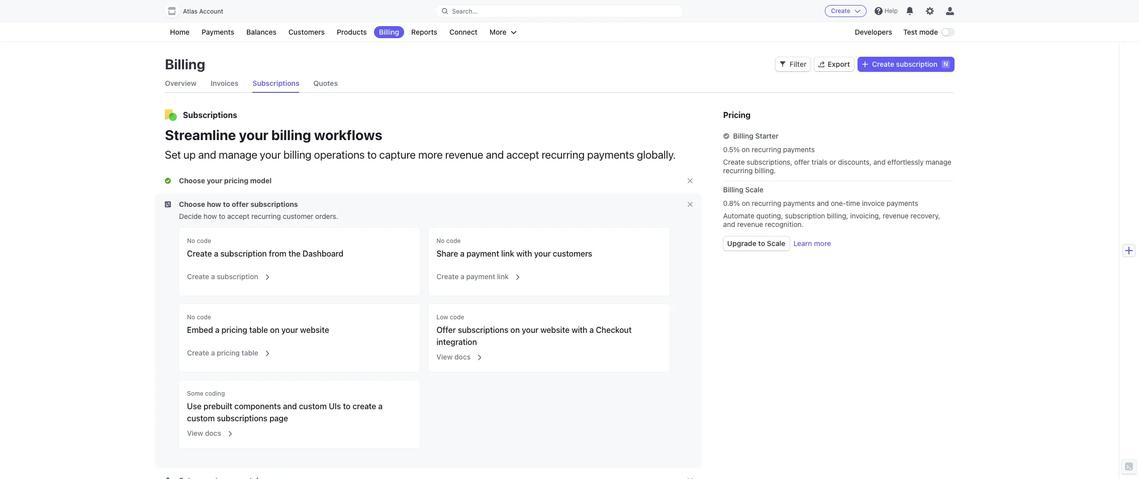 Task type: describe. For each thing, give the bounding box(es) containing it.
choose how to offer subscriptions button
[[165, 200, 300, 210]]

create a payment link
[[437, 273, 509, 281]]

0.5%
[[723, 145, 740, 154]]

notifications image
[[906, 7, 914, 15]]

to inside some coding use prebuilt components and custom uis to create a custom subscriptions page
[[343, 402, 351, 411]]

billing scale 0.8% on recurring payments and one-time invoice payments automate quoting, subscription billing, invoicing, revenue recovery, and revenue recognition.
[[723, 186, 941, 229]]

recognition.
[[765, 220, 804, 229]]

capture
[[379, 148, 416, 161]]

svg image inside filter popup button
[[780, 61, 786, 67]]

offer
[[437, 326, 456, 335]]

some
[[187, 390, 204, 398]]

components
[[234, 402, 281, 411]]

1 horizontal spatial revenue
[[737, 220, 763, 229]]

create inside no code create a subscription from the dashboard
[[187, 249, 212, 258]]

pricing
[[723, 111, 751, 120]]

1 vertical spatial billing
[[284, 148, 312, 161]]

atlas
[[183, 8, 198, 15]]

balances
[[246, 28, 277, 36]]

create
[[353, 402, 376, 411]]

1 vertical spatial accept
[[227, 212, 250, 221]]

create subscription
[[872, 60, 938, 68]]

a inside no code create a subscription from the dashboard
[[214, 249, 218, 258]]

orders.
[[315, 212, 338, 221]]

developers link
[[850, 26, 898, 38]]

no for embed a pricing table on your website
[[187, 314, 195, 321]]

model
[[250, 176, 272, 185]]

manage inside 0.5% on recurring payments create subscriptions, offer trials or discounts, and effortlessly manage recurring billing.
[[926, 158, 952, 166]]

checkout
[[596, 326, 632, 335]]

1 horizontal spatial custom
[[299, 402, 327, 411]]

effortlessly
[[888, 158, 924, 166]]

scale inside billing scale 0.8% on recurring payments and one-time invoice payments automate quoting, subscription billing, invoicing, revenue recovery, and revenue recognition.
[[746, 186, 764, 194]]

payments
[[202, 28, 234, 36]]

to inside dropdown button
[[223, 200, 230, 209]]

subscriptions inside tab list
[[253, 79, 299, 87]]

revenue inside streamline your billing workflows set up and manage your billing operations to capture more revenue and accept recurring payments globally.
[[445, 148, 483, 161]]

table inside no code embed a pricing table on your website
[[249, 326, 268, 335]]

pricing for table
[[217, 349, 240, 358]]

learn more link
[[794, 239, 831, 249]]

and inside some coding use prebuilt components and custom uis to create a custom subscriptions page
[[283, 402, 297, 411]]

more
[[490, 28, 507, 36]]

quotes link
[[314, 74, 338, 93]]

customers
[[289, 28, 325, 36]]

choose for choose how to offer subscriptions
[[179, 200, 205, 209]]

or
[[830, 158, 836, 166]]

streamline your billing workflows set up and manage your billing operations to capture more revenue and accept recurring payments globally.
[[165, 127, 676, 161]]

Search… text field
[[436, 5, 683, 17]]

link inside button
[[497, 273, 509, 281]]

0 vertical spatial billing
[[271, 127, 311, 143]]

embed
[[187, 326, 213, 335]]

billing.
[[755, 166, 776, 175]]

customer
[[283, 212, 313, 221]]

use
[[187, 402, 202, 411]]

no for create a subscription from the dashboard
[[187, 237, 195, 245]]

accept inside streamline your billing workflows set up and manage your billing operations to capture more revenue and accept recurring payments globally.
[[507, 148, 539, 161]]

code for embed
[[197, 314, 211, 321]]

up
[[183, 148, 196, 161]]

upgrade to scale button
[[723, 237, 790, 251]]

more button
[[485, 26, 522, 38]]

1 vertical spatial subscriptions
[[183, 111, 237, 120]]

subscriptions inside some coding use prebuilt components and custom uis to create a custom subscriptions page
[[217, 414, 268, 423]]

create a payment link button
[[431, 266, 521, 284]]

coding
[[205, 390, 225, 398]]

recurring inside billing scale 0.8% on recurring payments and one-time invoice payments automate quoting, subscription billing, invoicing, revenue recovery, and revenue recognition.
[[752, 199, 782, 208]]

1 vertical spatial custom
[[187, 414, 215, 423]]

workflows
[[314, 127, 382, 143]]

0.5% on recurring payments create subscriptions, offer trials or discounts, and effortlessly manage recurring billing.
[[723, 145, 952, 175]]

page
[[270, 414, 288, 423]]

billing starter
[[733, 132, 779, 140]]

view docs button for prebuilt
[[181, 423, 234, 441]]

dashboard
[[303, 249, 344, 258]]

how for choose
[[207, 200, 221, 209]]

some coding use prebuilt components and custom uis to create a custom subscriptions page
[[187, 390, 383, 423]]

choose your pricing model button
[[165, 176, 274, 186]]

no code embed a pricing table on your website
[[187, 314, 329, 335]]

reports link
[[406, 26, 442, 38]]

payment inside 'no code share a payment link with your customers'
[[467, 249, 499, 258]]

invoice
[[862, 199, 885, 208]]

create a pricing table
[[187, 349, 258, 358]]

home
[[170, 28, 190, 36]]

subscription inside no code create a subscription from the dashboard
[[220, 249, 267, 258]]

2 svg image from the left
[[862, 61, 868, 67]]

atlas account
[[183, 8, 223, 15]]

view docs button for subscriptions
[[431, 346, 483, 365]]

reports
[[411, 28, 437, 36]]

subscriptions,
[[747, 158, 793, 166]]

view docs for use prebuilt components and custom uis to create a custom subscriptions page
[[187, 429, 221, 438]]

payments inside 0.5% on recurring payments create subscriptions, offer trials or discounts, and effortlessly manage recurring billing.
[[783, 145, 815, 154]]

filter
[[790, 60, 807, 68]]

your inside the low code offer subscriptions on your website with a checkout integration
[[522, 326, 539, 335]]

scale inside button
[[767, 239, 786, 248]]

billing left the reports at the left top of page
[[379, 28, 399, 36]]

Search… search field
[[436, 5, 683, 17]]

the
[[289, 249, 301, 258]]

quotes
[[314, 79, 338, 87]]

low
[[437, 314, 448, 321]]

subscription left n
[[896, 60, 938, 68]]

payments link
[[197, 26, 239, 38]]

trials
[[812, 158, 828, 166]]

to inside button
[[758, 239, 765, 248]]

on inside no code embed a pricing table on your website
[[270, 326, 279, 335]]

create for create subscription
[[872, 60, 895, 68]]

decide
[[179, 212, 202, 221]]

overview
[[165, 79, 197, 87]]

view for use prebuilt components and custom uis to create a custom subscriptions page
[[187, 429, 203, 438]]

learn
[[794, 239, 812, 248]]

docs for prebuilt
[[205, 429, 221, 438]]

docs for subscriptions
[[455, 353, 471, 362]]

your inside dropdown button
[[207, 176, 222, 185]]

home link
[[165, 26, 195, 38]]

customers
[[553, 249, 592, 258]]

create a subscription
[[187, 273, 258, 281]]

3 svg image from the top
[[165, 478, 171, 480]]

recurring inside streamline your billing workflows set up and manage your billing operations to capture more revenue and accept recurring payments globally.
[[542, 148, 585, 161]]

globally.
[[637, 148, 676, 161]]

from
[[269, 249, 286, 258]]

invoices
[[211, 79, 239, 87]]

create button
[[825, 5, 867, 17]]

no code share a payment link with your customers
[[437, 237, 592, 258]]

connect link
[[444, 26, 483, 38]]

and inside 0.5% on recurring payments create subscriptions, offer trials or discounts, and effortlessly manage recurring billing.
[[874, 158, 886, 166]]

code for offer
[[450, 314, 464, 321]]



Task type: locate. For each thing, give the bounding box(es) containing it.
payments
[[783, 145, 815, 154], [587, 148, 635, 161], [783, 199, 815, 208], [887, 199, 919, 208]]

tab list
[[165, 74, 954, 93]]

1 choose from the top
[[179, 176, 205, 185]]

1 vertical spatial pricing
[[222, 326, 247, 335]]

customers link
[[284, 26, 330, 38]]

billing inside billing scale 0.8% on recurring payments and one-time invoice payments automate quoting, subscription billing, invoicing, revenue recovery, and revenue recognition.
[[723, 186, 744, 194]]

pricing for model
[[224, 176, 248, 185]]

subscription up create a subscription button
[[220, 249, 267, 258]]

subscriptions left quotes
[[253, 79, 299, 87]]

manage right the effortlessly
[[926, 158, 952, 166]]

offer inside choose how to offer subscriptions dropdown button
[[232, 200, 249, 209]]

to right uis
[[343, 402, 351, 411]]

to inside streamline your billing workflows set up and manage your billing operations to capture more revenue and accept recurring payments globally.
[[367, 148, 377, 161]]

revenue
[[445, 148, 483, 161], [883, 212, 909, 220], [737, 220, 763, 229]]

a inside 'no code share a payment link with your customers'
[[460, 249, 465, 258]]

0 vertical spatial how
[[207, 200, 221, 209]]

0 horizontal spatial view docs
[[187, 429, 221, 438]]

subscriptions
[[251, 200, 298, 209], [458, 326, 509, 335], [217, 414, 268, 423]]

0 vertical spatial pricing
[[224, 176, 248, 185]]

manage up choose your pricing model
[[219, 148, 257, 161]]

code inside no code embed a pricing table on your website
[[197, 314, 211, 321]]

billing up 0.5%
[[733, 132, 754, 140]]

0 vertical spatial table
[[249, 326, 268, 335]]

your
[[239, 127, 268, 143], [260, 148, 281, 161], [207, 176, 222, 185], [534, 249, 551, 258], [282, 326, 298, 335], [522, 326, 539, 335]]

docs down prebuilt at the left of page
[[205, 429, 221, 438]]

upgrade
[[727, 239, 757, 248]]

no inside no code create a subscription from the dashboard
[[187, 237, 195, 245]]

code inside 'no code share a payment link with your customers'
[[446, 237, 461, 245]]

0 horizontal spatial view docs button
[[181, 423, 234, 441]]

view down use
[[187, 429, 203, 438]]

svg image inside choose how to offer subscriptions dropdown button
[[165, 202, 171, 208]]

choose for choose your pricing model
[[179, 176, 205, 185]]

2 vertical spatial subscriptions
[[217, 414, 268, 423]]

view
[[437, 353, 453, 362], [187, 429, 203, 438]]

0 vertical spatial offer
[[795, 158, 810, 166]]

2 vertical spatial svg image
[[165, 478, 171, 480]]

subscriptions up decide how to accept recurring customer orders.
[[251, 200, 298, 209]]

products
[[337, 28, 367, 36]]

link up the create a payment link button
[[501, 249, 514, 258]]

on inside 0.5% on recurring payments create subscriptions, offer trials or discounts, and effortlessly manage recurring billing.
[[742, 145, 750, 154]]

create a pricing table button
[[181, 342, 271, 361]]

payment
[[467, 249, 499, 258], [466, 273, 495, 281]]

create for create a subscription
[[187, 273, 209, 281]]

offer up decide how to accept recurring customer orders.
[[232, 200, 249, 209]]

code right low
[[450, 314, 464, 321]]

0 vertical spatial choose
[[179, 176, 205, 185]]

1 vertical spatial docs
[[205, 429, 221, 438]]

manage inside streamline your billing workflows set up and manage your billing operations to capture more revenue and accept recurring payments globally.
[[219, 148, 257, 161]]

share
[[437, 249, 458, 258]]

subscriptions inside the low code offer subscriptions on your website with a checkout integration
[[458, 326, 509, 335]]

products link
[[332, 26, 372, 38]]

mode
[[920, 28, 938, 36]]

filter button
[[776, 57, 811, 71]]

scale down 'recognition.'
[[767, 239, 786, 248]]

choose your pricing model
[[179, 176, 272, 185]]

uis
[[329, 402, 341, 411]]

svg image for choose your pricing model
[[165, 178, 171, 184]]

view docs down use
[[187, 429, 221, 438]]

create for create a pricing table
[[187, 349, 209, 358]]

no inside 'no code share a payment link with your customers'
[[437, 237, 445, 245]]

to right upgrade
[[758, 239, 765, 248]]

subscription
[[896, 60, 938, 68], [785, 212, 825, 220], [220, 249, 267, 258], [217, 273, 258, 281]]

subscription down no code create a subscription from the dashboard
[[217, 273, 258, 281]]

0 horizontal spatial custom
[[187, 414, 215, 423]]

balances link
[[241, 26, 282, 38]]

custom down use
[[187, 414, 215, 423]]

more inside streamline your billing workflows set up and manage your billing operations to capture more revenue and accept recurring payments globally.
[[418, 148, 443, 161]]

payment down 'no code share a payment link with your customers'
[[466, 273, 495, 281]]

0 horizontal spatial offer
[[232, 200, 249, 209]]

invoices link
[[211, 74, 239, 93]]

upgrade to scale
[[727, 239, 786, 248]]

1 svg image from the top
[[165, 178, 171, 184]]

export button
[[815, 57, 854, 71]]

scale
[[746, 186, 764, 194], [767, 239, 786, 248]]

export
[[828, 60, 850, 68]]

0 horizontal spatial with
[[516, 249, 532, 258]]

quoting,
[[757, 212, 783, 220]]

subscription inside billing scale 0.8% on recurring payments and one-time invoice payments automate quoting, subscription billing, invoicing, revenue recovery, and revenue recognition.
[[785, 212, 825, 220]]

pricing down no code embed a pricing table on your website
[[217, 349, 240, 358]]

1 vertical spatial table
[[242, 349, 258, 358]]

pricing inside create a pricing table button
[[217, 349, 240, 358]]

billing
[[271, 127, 311, 143], [284, 148, 312, 161]]

no down decide
[[187, 237, 195, 245]]

with left the customers
[[516, 249, 532, 258]]

1 horizontal spatial svg image
[[862, 61, 868, 67]]

subscriptions link
[[253, 74, 299, 93]]

1 horizontal spatial docs
[[455, 353, 471, 362]]

subscriptions up streamline
[[183, 111, 237, 120]]

your inside 'no code share a payment link with your customers'
[[534, 249, 551, 258]]

how inside dropdown button
[[207, 200, 221, 209]]

1 vertical spatial how
[[204, 212, 217, 221]]

1 website from the left
[[300, 326, 329, 335]]

starter
[[756, 132, 779, 140]]

table up create a pricing table button
[[249, 326, 268, 335]]

2 website from the left
[[541, 326, 570, 335]]

0 horizontal spatial revenue
[[445, 148, 483, 161]]

0 horizontal spatial manage
[[219, 148, 257, 161]]

and
[[198, 148, 216, 161], [486, 148, 504, 161], [874, 158, 886, 166], [817, 199, 829, 208], [723, 220, 735, 229], [283, 402, 297, 411]]

how right decide
[[204, 212, 217, 221]]

more right capture
[[418, 148, 443, 161]]

to down choose your pricing model
[[223, 200, 230, 209]]

billing up 0.8%
[[723, 186, 744, 194]]

0 horizontal spatial accept
[[227, 212, 250, 221]]

offer inside 0.5% on recurring payments create subscriptions, offer trials or discounts, and effortlessly manage recurring billing.
[[795, 158, 810, 166]]

payments inside streamline your billing workflows set up and manage your billing operations to capture more revenue and accept recurring payments globally.
[[587, 148, 635, 161]]

account
[[199, 8, 223, 15]]

integration
[[437, 338, 477, 347]]

low code offer subscriptions on your website with a checkout integration
[[437, 314, 632, 347]]

no
[[187, 237, 195, 245], [437, 237, 445, 245], [187, 314, 195, 321]]

decide how to accept recurring customer orders.
[[179, 212, 338, 221]]

on inside the low code offer subscriptions on your website with a checkout integration
[[511, 326, 520, 335]]

website inside no code embed a pricing table on your website
[[300, 326, 329, 335]]

0 vertical spatial with
[[516, 249, 532, 258]]

1 horizontal spatial offer
[[795, 158, 810, 166]]

scale down billing. at right
[[746, 186, 764, 194]]

streamline
[[165, 127, 236, 143]]

1 horizontal spatial subscriptions
[[253, 79, 299, 87]]

table down no code embed a pricing table on your website
[[242, 349, 258, 358]]

pricing inside choose your pricing model dropdown button
[[224, 176, 248, 185]]

with inside the low code offer subscriptions on your website with a checkout integration
[[572, 326, 588, 335]]

1 horizontal spatial scale
[[767, 239, 786, 248]]

0 vertical spatial scale
[[746, 186, 764, 194]]

billing up overview
[[165, 56, 205, 72]]

choose up decide
[[179, 200, 205, 209]]

a inside the low code offer subscriptions on your website with a checkout integration
[[590, 326, 594, 335]]

subscription up learn
[[785, 212, 825, 220]]

search…
[[452, 7, 478, 15]]

recurring
[[752, 145, 781, 154], [542, 148, 585, 161], [723, 166, 753, 175], [752, 199, 782, 208], [251, 212, 281, 221]]

1 horizontal spatial more
[[814, 239, 831, 248]]

1 vertical spatial svg image
[[165, 202, 171, 208]]

code for share
[[446, 237, 461, 245]]

pricing up create a pricing table button
[[222, 326, 247, 335]]

test mode
[[904, 28, 938, 36]]

2 vertical spatial pricing
[[217, 349, 240, 358]]

view docs for offer subscriptions on your website with a checkout integration
[[437, 353, 471, 362]]

1 vertical spatial scale
[[767, 239, 786, 248]]

0 vertical spatial link
[[501, 249, 514, 258]]

1 vertical spatial offer
[[232, 200, 249, 209]]

0 horizontal spatial more
[[418, 148, 443, 161]]

svg image right export
[[862, 61, 868, 67]]

code down decide
[[197, 237, 211, 245]]

svg image
[[165, 178, 171, 184], [165, 202, 171, 208], [165, 478, 171, 480]]

0 vertical spatial subscriptions
[[253, 79, 299, 87]]

invoicing,
[[850, 212, 881, 220]]

custom left uis
[[299, 402, 327, 411]]

no up embed
[[187, 314, 195, 321]]

create a subscription button
[[181, 266, 271, 284]]

website inside the low code offer subscriptions on your website with a checkout integration
[[541, 326, 570, 335]]

no for share a payment link with your customers
[[437, 237, 445, 245]]

1 vertical spatial view
[[187, 429, 203, 438]]

create inside "button"
[[831, 7, 851, 15]]

docs
[[455, 353, 471, 362], [205, 429, 221, 438]]

discounts,
[[838, 158, 872, 166]]

more right learn
[[814, 239, 831, 248]]

0 vertical spatial svg image
[[165, 178, 171, 184]]

svg image for choose how to offer subscriptions
[[165, 202, 171, 208]]

on
[[742, 145, 750, 154], [742, 199, 750, 208], [270, 326, 279, 335], [511, 326, 520, 335]]

1 vertical spatial subscriptions
[[458, 326, 509, 335]]

no inside no code embed a pricing table on your website
[[187, 314, 195, 321]]

offer
[[795, 158, 810, 166], [232, 200, 249, 209]]

learn more
[[794, 239, 831, 248]]

1 vertical spatial payment
[[466, 273, 495, 281]]

2 svg image from the top
[[165, 202, 171, 208]]

subscriptions up "integration"
[[458, 326, 509, 335]]

payments up trials
[[783, 145, 815, 154]]

0 horizontal spatial view
[[187, 429, 203, 438]]

set
[[165, 148, 181, 161]]

overview link
[[165, 74, 197, 93]]

subscription inside button
[[217, 273, 258, 281]]

svg image inside choose your pricing model dropdown button
[[165, 178, 171, 184]]

one-
[[831, 199, 846, 208]]

0 vertical spatial accept
[[507, 148, 539, 161]]

payment inside the create a payment link button
[[466, 273, 495, 281]]

1 svg image from the left
[[780, 61, 786, 67]]

connect
[[450, 28, 478, 36]]

1 vertical spatial view docs button
[[181, 423, 234, 441]]

svg image
[[780, 61, 786, 67], [862, 61, 868, 67]]

with
[[516, 249, 532, 258], [572, 326, 588, 335]]

view down "integration"
[[437, 353, 453, 362]]

code up share
[[446, 237, 461, 245]]

how for decide
[[204, 212, 217, 221]]

code up embed
[[197, 314, 211, 321]]

choose
[[179, 176, 205, 185], [179, 200, 205, 209]]

0 vertical spatial payment
[[467, 249, 499, 258]]

0 horizontal spatial docs
[[205, 429, 221, 438]]

to
[[367, 148, 377, 161], [223, 200, 230, 209], [219, 212, 225, 221], [758, 239, 765, 248], [343, 402, 351, 411]]

table inside button
[[242, 349, 258, 358]]

a inside some coding use prebuilt components and custom uis to create a custom subscriptions page
[[378, 402, 383, 411]]

0 horizontal spatial website
[[300, 326, 329, 335]]

subscriptions inside dropdown button
[[251, 200, 298, 209]]

1 vertical spatial choose
[[179, 200, 205, 209]]

2 horizontal spatial revenue
[[883, 212, 909, 220]]

code inside no code create a subscription from the dashboard
[[197, 237, 211, 245]]

time
[[846, 199, 860, 208]]

view docs button down the offer
[[431, 346, 483, 365]]

1 horizontal spatial manage
[[926, 158, 952, 166]]

custom
[[299, 402, 327, 411], [187, 414, 215, 423]]

0 horizontal spatial scale
[[746, 186, 764, 194]]

0 vertical spatial view
[[437, 353, 453, 362]]

code for create
[[197, 237, 211, 245]]

view docs down "integration"
[[437, 353, 471, 362]]

1 vertical spatial view docs
[[187, 429, 221, 438]]

developers
[[855, 28, 893, 36]]

1 horizontal spatial with
[[572, 326, 588, 335]]

1 horizontal spatial view docs
[[437, 353, 471, 362]]

view for offer subscriptions on your website with a checkout integration
[[437, 353, 453, 362]]

docs down "integration"
[[455, 353, 471, 362]]

pricing up choose how to offer subscriptions
[[224, 176, 248, 185]]

view docs button
[[431, 346, 483, 365], [181, 423, 234, 441]]

to down choose how to offer subscriptions dropdown button
[[219, 212, 225, 221]]

svg image left filter
[[780, 61, 786, 67]]

tab list containing overview
[[165, 74, 954, 93]]

0 vertical spatial custom
[[299, 402, 327, 411]]

create inside 0.5% on recurring payments create subscriptions, offer trials or discounts, and effortlessly manage recurring billing.
[[723, 158, 745, 166]]

n
[[944, 60, 948, 68]]

pricing inside no code embed a pricing table on your website
[[222, 326, 247, 335]]

0 vertical spatial view docs button
[[431, 346, 483, 365]]

0 vertical spatial more
[[418, 148, 443, 161]]

2 choose from the top
[[179, 200, 205, 209]]

choose down up
[[179, 176, 205, 185]]

0 vertical spatial view docs
[[437, 353, 471, 362]]

payments left globally.
[[587, 148, 635, 161]]

pricing
[[224, 176, 248, 185], [222, 326, 247, 335], [217, 349, 240, 358]]

on inside billing scale 0.8% on recurring payments and one-time invoice payments automate quoting, subscription billing, invoicing, revenue recovery, and revenue recognition.
[[742, 199, 750, 208]]

payments up 'recognition.'
[[783, 199, 815, 208]]

subscriptions down components at the left of page
[[217, 414, 268, 423]]

0.8%
[[723, 199, 740, 208]]

help button
[[871, 3, 902, 19]]

0 vertical spatial subscriptions
[[251, 200, 298, 209]]

payment up the create a payment link button
[[467, 249, 499, 258]]

1 horizontal spatial view
[[437, 353, 453, 362]]

create for create
[[831, 7, 851, 15]]

code inside the low code offer subscriptions on your website with a checkout integration
[[450, 314, 464, 321]]

no up share
[[437, 237, 445, 245]]

to left capture
[[367, 148, 377, 161]]

accept
[[507, 148, 539, 161], [227, 212, 250, 221]]

link down 'no code share a payment link with your customers'
[[497, 273, 509, 281]]

operations
[[314, 148, 365, 161]]

create
[[831, 7, 851, 15], [872, 60, 895, 68], [723, 158, 745, 166], [187, 249, 212, 258], [187, 273, 209, 281], [437, 273, 459, 281], [187, 349, 209, 358]]

1 vertical spatial link
[[497, 273, 509, 281]]

with inside 'no code share a payment link with your customers'
[[516, 249, 532, 258]]

1 vertical spatial more
[[814, 239, 831, 248]]

1 horizontal spatial view docs button
[[431, 346, 483, 365]]

with left checkout
[[572, 326, 588, 335]]

view docs button down prebuilt at the left of page
[[181, 423, 234, 441]]

payments up the recovery,
[[887, 199, 919, 208]]

billing link
[[374, 26, 404, 38]]

1 vertical spatial with
[[572, 326, 588, 335]]

link inside 'no code share a payment link with your customers'
[[501, 249, 514, 258]]

how down choose your pricing model dropdown button
[[207, 200, 221, 209]]

test
[[904, 28, 918, 36]]

1 horizontal spatial website
[[541, 326, 570, 335]]

a inside no code embed a pricing table on your website
[[215, 326, 220, 335]]

your inside no code embed a pricing table on your website
[[282, 326, 298, 335]]

0 vertical spatial docs
[[455, 353, 471, 362]]

1 horizontal spatial accept
[[507, 148, 539, 161]]

0 horizontal spatial subscriptions
[[183, 111, 237, 120]]

0 horizontal spatial svg image
[[780, 61, 786, 67]]

offer left trials
[[795, 158, 810, 166]]

create for create a payment link
[[437, 273, 459, 281]]



Task type: vqa. For each thing, say whether or not it's contained in the screenshot.
svg icon to the middle
yes



